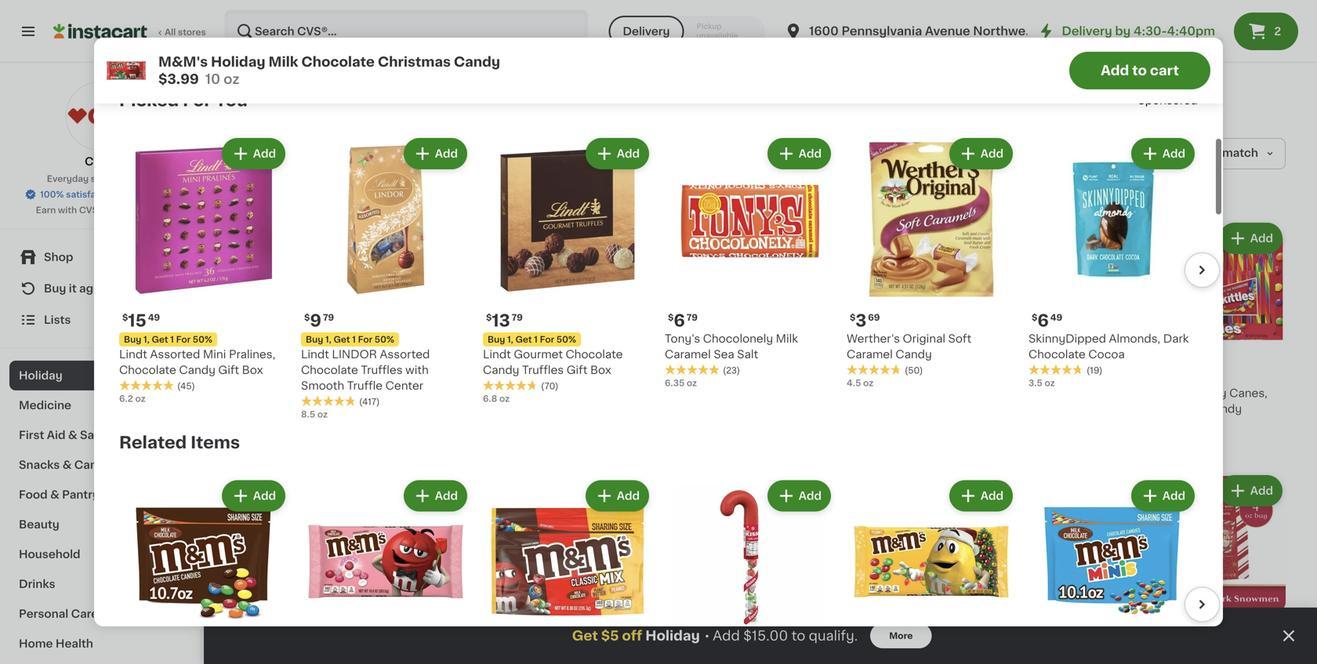 Task type: describe. For each thing, give the bounding box(es) containing it.
truffles for gourmet
[[522, 336, 564, 347]]

buy 1, get 1 for 50% down •
[[696, 643, 784, 651]]

3 left more button
[[856, 626, 867, 642]]

add inside add to cart button
[[1101, 64, 1130, 77]]

christmas inside m&m's holiday peanut milk chocolate christmas candy
[[843, 419, 899, 430]]

13
[[492, 284, 510, 300]]

buy left more button
[[848, 643, 865, 651]]

qualify.
[[809, 629, 858, 643]]

gift inside lindt gourmet chocolate candy truffles gift box
[[567, 336, 588, 347]]

on sale button
[[235, 138, 306, 169]]

on sale
[[249, 148, 292, 159]]

care
[[71, 609, 98, 620]]

get down '15 49'
[[152, 306, 168, 315]]

$3.99 original price: $5.99 element for peanut
[[539, 365, 679, 386]]

sugar
[[691, 404, 723, 415]]

get up gourmet
[[516, 306, 532, 315]]

$3.99 original price: $5.99 element for kisses
[[387, 365, 527, 386]]

candy, inside hershey's kisses hot cocoa chocolates holiday candy,
[[432, 419, 472, 430]]

$ 3 29
[[542, 620, 572, 636]]

skittles
[[1147, 388, 1188, 399]]

$9.79 element
[[301, 282, 471, 302]]

1, up "smooth"
[[325, 306, 332, 315]]

buy down 13
[[488, 306, 505, 315]]

chocolonely
[[703, 304, 773, 315]]

kisses
[[749, 388, 785, 399]]

butter
[[627, 388, 662, 399]]

product group containing 2
[[387, 472, 527, 664]]

household link
[[9, 540, 191, 569]]

medicine
[[19, 400, 71, 411]]

snacks & candy
[[19, 460, 112, 471]]

$5.99 for kisses
[[427, 372, 459, 383]]

$3.99 original price: $6.29 element inside item carousel region
[[847, 624, 1016, 644]]

0 vertical spatial &
[[68, 430, 77, 441]]

drinks link
[[9, 569, 191, 599]]

6.35
[[665, 350, 685, 358]]

49 inside $ 2 49
[[408, 621, 420, 629]]

all stores
[[165, 28, 206, 36]]

candy inside m&m's holiday milk chocolate christmas candy
[[235, 419, 272, 430]]

chocolate inside m&m's holiday peanut milk chocolate christmas candy
[[868, 404, 925, 415]]

truffles for lindor
[[361, 336, 403, 347]]

$3.99 original price: $5.99 element for kisses
[[691, 365, 830, 386]]

cvs® inside cvs® link
[[85, 156, 115, 167]]

$6.29 for chocolate
[[883, 372, 914, 383]]

kisses
[[445, 388, 485, 399]]

aid
[[47, 430, 65, 441]]

8.5
[[301, 381, 315, 390]]

delivery for delivery
[[623, 26, 670, 37]]

$ 3 99 for reese's peanut butter cups, miniatures
[[542, 367, 573, 384]]

drinks
[[19, 579, 55, 590]]

$5.99 for kisses
[[731, 372, 763, 383]]

caramel for werther's
[[847, 320, 893, 331]]

mini
[[203, 320, 226, 331]]

6.8 oz
[[483, 366, 510, 374]]

99 for m&m's holiday milk chocolate christmas candy
[[257, 368, 269, 377]]

earn with cvs® extracare®
[[36, 206, 155, 215]]

with inside earn with cvs® extracare® link
[[58, 206, 77, 215]]

christmas inside skittles candy canes, christmas candy
[[1147, 404, 1203, 415]]

3.5
[[1029, 350, 1043, 358]]

holiday inside m&m's holiday milk chocolate christmas candy
[[277, 388, 319, 399]]

chocolates
[[426, 404, 490, 415]]

79 inside 13 79
[[512, 284, 523, 293]]

spo
[[1138, 66, 1160, 77]]

all stores link
[[53, 9, 207, 53]]

99 for hershey's kisses hot cocoa chocolates holiday candy,
[[409, 368, 421, 377]]

on
[[249, 148, 265, 159]]

6.2
[[119, 366, 133, 374]]

10 inside m&m's holiday milk chocolate christmas candy $3.99 10 oz
[[205, 73, 220, 86]]

3 left 29
[[548, 620, 559, 636]]

box inside lindt gourmet chocolate candy truffles gift box
[[591, 336, 612, 347]]

buy 1, get 1 for 50% down '15 49'
[[124, 306, 213, 315]]

chocolate inside lindt assorted mini pralines, chocolate candy gift box
[[119, 336, 176, 347]]

everyday store prices link
[[47, 173, 153, 185]]

oz for m&m's holiday milk chocolate christmas candy
[[247, 449, 258, 458]]

get inside treatment tracker modal dialog
[[572, 629, 598, 643]]

buy down $ 3 29 on the bottom
[[544, 643, 561, 651]]

hershey's for cocoa
[[387, 388, 443, 399]]

$ 3 99 for m&m's holiday milk chocolate christmas candy
[[238, 367, 269, 384]]

get left "$15.00" on the right of the page
[[724, 643, 740, 651]]

2 button
[[1235, 13, 1299, 50]]

delivery for delivery by 4:30-4:40pm
[[1062, 25, 1113, 37]]

peanut inside reese's peanut butter cups, miniatures
[[586, 388, 624, 399]]

1, down 13 79
[[507, 306, 514, 315]]

prices
[[116, 175, 144, 183]]

$3.99 original price: $6.29 element for peanut
[[843, 365, 982, 386]]

lists link
[[9, 304, 191, 336]]

6.35 oz
[[665, 350, 697, 358]]

personal
[[19, 609, 68, 620]]

delivery by 4:30-4:40pm
[[1062, 25, 1216, 37]]

1, down $ 3 29 on the bottom
[[563, 643, 570, 651]]

tony's
[[665, 304, 701, 315]]

99 for m&m's holiday peanut milk chocolate christmas candy
[[864, 368, 876, 377]]

candy inside lindt assorted mini pralines, chocolate candy gift box
[[179, 336, 216, 347]]

guarantee
[[121, 190, 166, 199]]

chewy
[[1031, 388, 1069, 399]]

$ 3 99 for m&m's holiday peanut milk chocolate christmas candy
[[846, 367, 876, 384]]

4.5
[[847, 350, 861, 358]]

to inside treatment tracker modal dialog
[[792, 629, 806, 643]]

add to cart button
[[1070, 52, 1211, 89]]

(19)
[[1087, 337, 1103, 346]]

$6.29 for christmas
[[275, 372, 307, 383]]

skinnydipped almonds, dark chocolate cocoa
[[1029, 304, 1189, 331]]

$ inside $ 3 29
[[542, 621, 548, 629]]

holiday inside m&m's holiday peanut milk chocolate christmas candy
[[884, 388, 927, 399]]

christmas inside m&m's holiday milk chocolate christmas candy
[[295, 404, 352, 415]]

it
[[69, 283, 77, 294]]

$ 3 99 for hershey's kisses candy, sugar cookie
[[694, 367, 724, 384]]

product group containing lindt lindor assorted chocolate truffles with smooth truffle center
[[301, 106, 471, 392]]

everyday store prices
[[47, 175, 144, 183]]

$ 2 49
[[390, 620, 420, 636]]

cart
[[1151, 64, 1180, 77]]

15 49
[[128, 284, 160, 300]]

m&m's for m&m's holiday milk chocolate christmas candy
[[235, 388, 274, 399]]

assorted inside lindt lindor assorted chocolate truffles with smooth truffle center
[[380, 320, 430, 331]]

beauty link
[[9, 510, 191, 540]]

oz for lindt assorted mini pralines, chocolate candy gift box
[[135, 366, 146, 374]]

chocolate inside m&m's holiday milk chocolate christmas candy $3.99 10 oz
[[301, 55, 375, 69]]

milk for m&m's holiday milk chocolate christmas candy
[[322, 388, 344, 399]]

nsored
[[1160, 66, 1198, 77]]

everyday
[[47, 175, 89, 183]]

product group containing skinnydipped almonds, dark chocolate cocoa
[[1029, 106, 1198, 360]]

buy it again
[[44, 283, 110, 294]]

food
[[19, 489, 48, 500]]

holiday main content
[[204, 63, 1318, 664]]

4:30-
[[1134, 25, 1168, 37]]

$3.99 original price: $6.29 element for milk
[[235, 365, 375, 386]]

(50)
[[905, 337, 923, 346]]

almonds,
[[1109, 304, 1161, 315]]

1 6 button from the left
[[119, 448, 289, 664]]

3 69
[[856, 284, 880, 300]]

skittles candy canes, christmas candy
[[1147, 388, 1268, 415]]

oz for skinnydipped almonds, dark chocolate cocoa
[[1045, 350, 1055, 358]]

lindt for 13
[[483, 320, 511, 331]]

1, left "$15.00" on the right of the page
[[715, 643, 722, 651]]

peanut inside m&m's holiday peanut milk chocolate christmas candy
[[930, 388, 968, 399]]

rolo chewy caramels, in milk chocolate
[[995, 388, 1127, 415]]

pennsylvania
[[842, 25, 923, 37]]

79 inside $ 9 79
[[257, 621, 268, 629]]

& for candy
[[63, 460, 72, 471]]

& for pantry
[[50, 489, 59, 500]]

lindt gourmet chocolate candy truffles gift box
[[483, 320, 623, 347]]

6.8
[[483, 366, 497, 374]]

milk for m&m's holiday milk chocolate christmas candy $3.99 10 oz
[[269, 55, 298, 69]]

candy, inside hershey's kisses candy, sugar cookie
[[788, 388, 827, 399]]

4 $ 6 79 from the left
[[1150, 620, 1180, 636]]

$3.99 original price: $5.99 element for chewy
[[995, 365, 1134, 386]]

buy down 15
[[124, 306, 141, 315]]

earn with cvs® extracare® link
[[36, 204, 164, 216]]

buy 1, get 1 for 50% down 29
[[544, 643, 632, 651]]

hot
[[488, 388, 509, 399]]

m&m's holiday milk chocolate christmas candy
[[235, 388, 352, 430]]

hershey's kisses hot cocoa chocolates holiday candy,
[[387, 388, 509, 430]]

get down 29
[[572, 643, 588, 651]]

buy up "smooth"
[[306, 306, 323, 315]]

candy inside lindt gourmet chocolate candy truffles gift box
[[483, 336, 520, 347]]

$5.99 for chewy
[[1035, 372, 1066, 383]]

holiday link
[[9, 361, 191, 391]]

snacks
[[19, 460, 60, 471]]

4 99 from the left
[[1016, 368, 1028, 377]]

item carousel region containing 15
[[97, 100, 1220, 398]]

cocoa inside 'skinnydipped almonds, dark chocolate cocoa'
[[1089, 320, 1125, 331]]

chocolate inside rolo chewy caramels, in milk chocolate
[[1033, 404, 1090, 415]]

candy inside werther's original soft caramel candy
[[896, 320, 932, 331]]

you
[[215, 63, 248, 80]]

item carousel region containing 6
[[97, 442, 1220, 664]]

100% satisfaction guarantee button
[[24, 185, 176, 201]]

home health link
[[9, 629, 191, 659]]

m&m's for m&m's holiday peanut milk chocolate christmas candy
[[843, 388, 882, 399]]



Task type: locate. For each thing, give the bounding box(es) containing it.
1 item carousel region from the top
[[97, 100, 1220, 398]]

cvs®
[[85, 156, 115, 167], [79, 206, 103, 215]]

0 vertical spatial candy,
[[788, 388, 827, 399]]

to inside add to cart button
[[1133, 64, 1147, 77]]

3 left the 69
[[856, 284, 867, 300]]

6.2 oz
[[119, 366, 146, 374]]

1 horizontal spatial 49
[[408, 621, 420, 629]]

chocolate inside 'skinnydipped almonds, dark chocolate cocoa'
[[1029, 320, 1086, 331]]

$6.49 element
[[1029, 282, 1198, 302]]

0 vertical spatial 10
[[205, 73, 220, 86]]

1 vertical spatial 2
[[396, 620, 407, 636]]

2 item carousel region from the top
[[97, 442, 1220, 664]]

item carousel region
[[97, 100, 1220, 398], [97, 442, 1220, 664]]

get down the 'more'
[[876, 643, 892, 651]]

2 $5.99 from the left
[[731, 372, 763, 383]]

holiday inside m&m's holiday milk chocolate christmas candy $3.99 10 oz
[[211, 55, 266, 69]]

0 horizontal spatial m&m's
[[158, 55, 208, 69]]

oz for lindt gourmet chocolate candy truffles gift box
[[500, 366, 510, 374]]

3 $ 6 79 from the left
[[846, 620, 876, 636]]

assorted up center
[[380, 320, 430, 331]]

truffles up truffle
[[361, 336, 403, 347]]

lindt down 13
[[483, 320, 511, 331]]

3 left •
[[674, 626, 685, 642]]

1 $ 6 79 from the left
[[694, 620, 724, 636]]

home
[[19, 638, 53, 649]]

& right 'aid'
[[68, 430, 77, 441]]

1 vertical spatial candy,
[[432, 419, 472, 430]]

oz right '4.5'
[[864, 350, 874, 358]]

buy left it
[[44, 283, 66, 294]]

m&m's up $3.99
[[158, 55, 208, 69]]

holiday inside "link"
[[19, 370, 63, 381]]

4 $3.99 original price: $5.99 element from the left
[[539, 365, 679, 386]]

1 $5.99 from the left
[[427, 372, 459, 383]]

add to cart
[[1101, 64, 1180, 77]]

4 $ 3 99 from the left
[[542, 367, 573, 384]]

& right the "snacks"
[[63, 460, 72, 471]]

product group containing tony's chocolonely milk caramel sea salt
[[665, 106, 835, 360]]

4 6 button from the left
[[1029, 448, 1198, 664]]

& right the food
[[50, 489, 59, 500]]

$3.99 original price: $6.29 element
[[235, 365, 375, 386], [843, 365, 982, 386], [847, 624, 1016, 644]]

4:40pm
[[1168, 25, 1216, 37]]

milk down '4.5'
[[843, 404, 865, 415]]

0 vertical spatial 2
[[1275, 26, 1282, 37]]

tony's chocolonely milk caramel sea salt
[[665, 304, 798, 331]]

lindt up "smooth"
[[301, 320, 329, 331]]

1 $ 3 99 from the left
[[238, 367, 269, 384]]

1 hershey's from the left
[[387, 388, 443, 399]]

3 $3.99 original price: $5.99 element from the left
[[995, 365, 1134, 386]]

salt
[[737, 320, 759, 331]]

6 99 from the left
[[864, 368, 876, 377]]

lindt inside lindt gourmet chocolate candy truffles gift box
[[483, 320, 511, 331]]

add inside treatment tracker modal dialog
[[713, 629, 740, 643]]

get left $5
[[572, 629, 598, 643]]

lindt down 15
[[119, 320, 147, 331]]

0 horizontal spatial caramel
[[665, 320, 711, 331]]

delivery inside delivery by 4:30-4:40pm link
[[1062, 25, 1113, 37]]

1,
[[144, 306, 150, 315], [325, 306, 332, 315], [507, 306, 514, 315], [715, 643, 722, 651], [563, 643, 570, 651], [867, 643, 873, 651]]

milk inside m&m's holiday milk chocolate christmas candy $3.99 10 oz
[[269, 55, 298, 69]]

1 horizontal spatial gift
[[567, 336, 588, 347]]

10 oz
[[235, 449, 258, 458]]

skittles candy canes, christmas candy button
[[1147, 220, 1286, 444]]

$15.00
[[744, 629, 788, 643]]

0 horizontal spatial $6.29
[[275, 372, 307, 383]]

3 down pralines, on the top left of page
[[244, 367, 255, 384]]

lindt lindor assorted chocolate truffles with smooth truffle center
[[301, 320, 430, 362]]

service type group
[[609, 16, 765, 47]]

cups,
[[539, 404, 571, 415]]

m&m's holiday peanut milk chocolate christmas candy
[[843, 388, 968, 430]]

milk right you
[[269, 55, 298, 69]]

2 box from the left
[[591, 336, 612, 347]]

1 peanut from the left
[[586, 388, 624, 399]]

caramel down tony's on the right top of page
[[665, 320, 711, 331]]

m&m's for m&m's holiday milk chocolate christmas candy $3.99 10 oz
[[158, 55, 208, 69]]

truffles down gourmet
[[522, 336, 564, 347]]

0 horizontal spatial truffles
[[361, 336, 403, 347]]

100% satisfaction guarantee
[[40, 190, 166, 199]]

caramels,
[[1072, 388, 1127, 399]]

cvs® up everyday store prices link
[[85, 156, 115, 167]]

delivery button
[[609, 16, 684, 47]]

home health
[[19, 638, 93, 649]]

truffles inside lindt gourmet chocolate candy truffles gift box
[[522, 336, 564, 347]]

candy, down chocolates
[[432, 419, 472, 430]]

gift down "mini"
[[218, 336, 239, 347]]

1 horizontal spatial hershey's
[[691, 388, 747, 399]]

milk inside m&m's holiday milk chocolate christmas candy
[[322, 388, 344, 399]]

m&m's inside m&m's holiday milk chocolate christmas candy $3.99 10 oz
[[158, 55, 208, 69]]

4 $5.99 from the left
[[579, 372, 611, 383]]

milk right the 8.5
[[322, 388, 344, 399]]

milk inside tony's chocolonely milk caramel sea salt
[[776, 304, 798, 315]]

christmas inside m&m's holiday milk chocolate christmas candy $3.99 10 oz
[[378, 55, 451, 69]]

0 horizontal spatial with
[[58, 206, 77, 215]]

chocolate inside lindt gourmet chocolate candy truffles gift box
[[566, 320, 623, 331]]

with up center
[[406, 336, 429, 347]]

picked
[[119, 63, 179, 80]]

caramel inside werther's original soft caramel candy
[[847, 320, 893, 331]]

0 horizontal spatial to
[[792, 629, 806, 643]]

hershey's up the sugar
[[691, 388, 747, 399]]

truffles inside lindt lindor assorted chocolate truffles with smooth truffle center
[[361, 336, 403, 347]]

1600 pennsylvania avenue northwest
[[809, 25, 1038, 37]]

rolo
[[995, 388, 1028, 399]]

cocoa down center
[[387, 404, 424, 415]]

2 hershey's from the left
[[691, 388, 747, 399]]

truffle
[[347, 351, 383, 362]]

box down pralines, on the top left of page
[[242, 336, 263, 347]]

2 caramel from the left
[[847, 320, 893, 331]]

99 down 4.5 oz
[[864, 368, 876, 377]]

3 6 button from the left
[[483, 448, 653, 664]]

treatment tracker modal dialog
[[204, 608, 1318, 664]]

1 horizontal spatial truffles
[[522, 336, 564, 347]]

to right "$15.00" on the right of the page
[[792, 629, 806, 643]]

lindt inside lindt lindor assorted chocolate truffles with smooth truffle center
[[301, 320, 329, 331]]

gift inside lindt assorted mini pralines, chocolate candy gift box
[[218, 336, 239, 347]]

6
[[700, 620, 711, 636], [1004, 620, 1015, 636], [852, 620, 863, 636], [1156, 620, 1167, 636], [128, 626, 139, 642], [310, 626, 321, 642], [492, 626, 503, 642], [1038, 626, 1049, 642]]

1 horizontal spatial caramel
[[847, 320, 893, 331]]

None search field
[[224, 9, 589, 53]]

oz right 3.5
[[1045, 350, 1055, 358]]

2 truffles from the left
[[522, 336, 564, 347]]

3
[[856, 284, 867, 300], [244, 367, 255, 384], [396, 367, 407, 384], [700, 367, 711, 384], [548, 367, 559, 384], [852, 367, 863, 384], [548, 620, 559, 636], [674, 626, 685, 642], [856, 626, 867, 642]]

holiday inside hershey's kisses hot cocoa chocolates holiday candy,
[[387, 419, 430, 430]]

earn
[[36, 206, 56, 215]]

$ 6 79
[[694, 620, 724, 636], [998, 620, 1028, 636], [846, 620, 876, 636], [1150, 620, 1180, 636]]

1 assorted from the left
[[150, 320, 200, 331]]

oz
[[224, 73, 240, 86], [687, 350, 697, 358], [864, 350, 874, 358], [1045, 350, 1055, 358], [135, 366, 146, 374], [500, 366, 510, 374], [318, 381, 328, 390], [247, 449, 258, 458]]

instacart logo image
[[53, 22, 147, 41]]

canes,
[[1230, 388, 1268, 399]]

0 horizontal spatial cocoa
[[387, 404, 424, 415]]

2 $ 6 79 from the left
[[998, 620, 1028, 636]]

medicine link
[[9, 391, 191, 420]]

0 horizontal spatial candy,
[[432, 419, 472, 430]]

buy 1, get 1 for 50% up "lindor"
[[306, 306, 394, 315]]

gift
[[218, 336, 239, 347], [567, 336, 588, 347]]

milk down 'rolo'
[[1007, 404, 1030, 415]]

buy 1, get 1 for 50% down the 'more'
[[848, 643, 936, 651]]

caramel inside tony's chocolonely milk caramel sea salt
[[665, 320, 711, 331]]

1 vertical spatial cocoa
[[387, 404, 424, 415]]

oz for lindt lindor assorted chocolate truffles with smooth truffle center
[[318, 381, 328, 390]]

10 inside holiday main content
[[235, 449, 245, 458]]

2 inside 2 button
[[1275, 26, 1282, 37]]

assorted up (45) at left
[[150, 320, 200, 331]]

oz right the 6.8 at bottom
[[500, 366, 510, 374]]

original
[[903, 304, 946, 315]]

1 vertical spatial cvs®
[[79, 206, 103, 215]]

4.5 oz
[[847, 350, 874, 358]]

all
[[165, 28, 176, 36]]

hershey's for sugar
[[691, 388, 747, 399]]

with right earn
[[58, 206, 77, 215]]

3 lindt from the left
[[483, 320, 511, 331]]

delivery inside delivery button
[[623, 26, 670, 37]]

10 right $3.99
[[205, 73, 220, 86]]

milk for tony's chocolonely milk caramel sea salt
[[776, 304, 798, 315]]

5 $ 3 99 from the left
[[846, 367, 876, 384]]

delivery by 4:30-4:40pm link
[[1037, 22, 1216, 41]]

$ 3 99
[[238, 367, 269, 384], [390, 367, 421, 384], [694, 367, 724, 384], [542, 367, 573, 384], [846, 367, 876, 384]]

69
[[868, 284, 880, 293]]

cvs® down satisfaction
[[79, 206, 103, 215]]

werther's
[[847, 304, 900, 315]]

get up "lindor"
[[334, 306, 350, 315]]

2 6 button from the left
[[301, 448, 471, 664]]

oz right $3.99
[[224, 73, 240, 86]]

with inside lindt lindor assorted chocolate truffles with smooth truffle center
[[406, 336, 429, 347]]

chocolate inside m&m's holiday milk chocolate christmas candy
[[235, 404, 292, 415]]

1 horizontal spatial to
[[1133, 64, 1147, 77]]

caramel for tony's
[[665, 320, 711, 331]]

pralines,
[[229, 320, 275, 331]]

1 horizontal spatial delivery
[[1062, 25, 1113, 37]]

$ 3 99 up the sugar
[[694, 367, 724, 384]]

2 vertical spatial &
[[50, 489, 59, 500]]

1 truffles from the left
[[361, 336, 403, 347]]

99 up reese's
[[561, 368, 573, 377]]

1 horizontal spatial lindt
[[301, 320, 329, 331]]

food & pantry
[[19, 489, 100, 500]]

1 horizontal spatial box
[[591, 336, 612, 347]]

$ 9 79
[[238, 620, 268, 636]]

lindt for 15
[[119, 320, 147, 331]]

0 horizontal spatial 49
[[148, 284, 160, 293]]

2 horizontal spatial m&m's
[[843, 388, 882, 399]]

1 vertical spatial item carousel region
[[97, 442, 1220, 664]]

(23)
[[723, 337, 740, 346]]

2 99 from the left
[[409, 368, 421, 377]]

0 horizontal spatial assorted
[[150, 320, 200, 331]]

1 vertical spatial with
[[406, 336, 429, 347]]

1 vertical spatial to
[[792, 629, 806, 643]]

49 inside '15 49'
[[148, 284, 160, 293]]

1 horizontal spatial cocoa
[[1089, 320, 1125, 331]]

1
[[170, 306, 174, 315], [352, 306, 356, 315], [534, 306, 538, 315], [742, 643, 746, 651], [590, 643, 594, 651], [894, 643, 898, 651]]

1 horizontal spatial 2
[[1275, 26, 1282, 37]]

$ 3 99 down pralines, on the top left of page
[[238, 367, 269, 384]]

2 gift from the left
[[567, 336, 588, 347]]

2 $3.99 original price: $5.99 element from the left
[[691, 365, 830, 386]]

1 vertical spatial 49
[[408, 621, 420, 629]]

3 $ 3 99 from the left
[[694, 367, 724, 384]]

oz right the 8.5
[[318, 381, 328, 390]]

3 99 from the left
[[712, 368, 724, 377]]

1 caramel from the left
[[665, 320, 711, 331]]

oz right 6.2
[[135, 366, 146, 374]]

peanut left 'rolo'
[[930, 388, 968, 399]]

spo nsored
[[1138, 66, 1198, 77]]

oz for werther's original soft caramel candy
[[864, 350, 874, 358]]

product group
[[119, 106, 289, 376], [301, 106, 471, 392], [483, 106, 653, 376], [665, 106, 835, 360], [847, 106, 1016, 360], [1029, 106, 1198, 360], [235, 220, 375, 460], [387, 220, 527, 460], [539, 220, 679, 444], [691, 220, 830, 444], [843, 220, 982, 460], [995, 220, 1134, 444], [1147, 220, 1286, 444], [119, 448, 289, 664], [301, 448, 471, 664], [483, 448, 653, 664], [665, 448, 835, 664], [847, 448, 1016, 664], [1029, 448, 1198, 664], [387, 472, 527, 664], [539, 472, 679, 664], [691, 472, 830, 664], [843, 472, 982, 664], [995, 472, 1134, 664], [1147, 472, 1286, 664]]

1 horizontal spatial with
[[406, 336, 429, 347]]

$6.29 up m&m's holiday peanut milk chocolate christmas candy
[[883, 372, 914, 383]]

0 horizontal spatial 3 button
[[665, 448, 835, 664]]

delivery
[[1062, 25, 1113, 37], [623, 26, 670, 37]]

5 99 from the left
[[561, 368, 573, 377]]

peanut up miniatures
[[586, 388, 624, 399]]

1 horizontal spatial 3 button
[[847, 448, 1016, 664]]

chocolate inside lindt lindor assorted chocolate truffles with smooth truffle center
[[301, 336, 358, 347]]

1 $3.99 original price: $5.99 element from the left
[[387, 365, 527, 386]]

1 99 from the left
[[257, 368, 269, 377]]

0 horizontal spatial 2
[[396, 620, 407, 636]]

99 down (23)
[[712, 368, 724, 377]]

3 $5.99 from the left
[[1035, 372, 1066, 383]]

6 button
[[119, 448, 289, 664], [301, 448, 471, 664], [483, 448, 653, 664], [1029, 448, 1198, 664]]

hershey's down center
[[387, 388, 443, 399]]

truffles
[[361, 336, 403, 347], [522, 336, 564, 347]]

milk inside rolo chewy caramels, in milk chocolate
[[1007, 404, 1030, 415]]

box
[[242, 336, 263, 347], [591, 336, 612, 347]]

10 down m&m's holiday milk chocolate christmas candy
[[235, 449, 245, 458]]

0 horizontal spatial delivery
[[623, 26, 670, 37]]

holiday inside treatment tracker modal dialog
[[646, 629, 700, 643]]

buy down •
[[696, 643, 713, 651]]

food & pantry link
[[9, 480, 191, 510]]

$3.99 original price: $5.99 element containing $5.99
[[995, 365, 1134, 386]]

1 vertical spatial &
[[63, 460, 72, 471]]

more button
[[871, 624, 932, 649]]

m&m's down 4.5 oz
[[843, 388, 882, 399]]

3 up the sugar
[[700, 367, 711, 384]]

$5
[[601, 629, 619, 643]]

smooth
[[301, 351, 344, 362]]

candy, right kisses
[[788, 388, 827, 399]]

1 horizontal spatial 10
[[235, 449, 245, 458]]

2 assorted from the left
[[380, 320, 430, 331]]

candy,
[[788, 388, 827, 399], [432, 419, 472, 430]]

29
[[561, 621, 572, 629]]

$ 3 99 down 4.5 oz
[[846, 367, 876, 384]]

off
[[622, 629, 643, 643]]

0 vertical spatial item carousel region
[[97, 100, 1220, 398]]

m&m's
[[158, 55, 208, 69], [235, 388, 274, 399], [843, 388, 882, 399]]

m&m's inside m&m's holiday milk chocolate christmas candy
[[235, 388, 274, 399]]

health
[[56, 638, 93, 649]]

candy inside m&m's holiday milk chocolate christmas candy $3.99 10 oz
[[454, 55, 500, 69]]

0 vertical spatial 49
[[148, 284, 160, 293]]

safety
[[80, 430, 117, 441]]

2 lindt from the left
[[301, 320, 329, 331]]

2 $6.29 from the left
[[883, 372, 914, 383]]

candy inside m&m's holiday peanut milk chocolate christmas candy
[[902, 419, 939, 430]]

milk right the chocolonely
[[776, 304, 798, 315]]

lindt inside lindt assorted mini pralines, chocolate candy gift box
[[119, 320, 147, 331]]

product group containing 15
[[119, 106, 289, 376]]

★★★★★
[[665, 335, 720, 346], [665, 335, 720, 346], [847, 335, 902, 346], [847, 335, 902, 346], [1029, 335, 1084, 346], [1029, 335, 1084, 346], [119, 351, 174, 362], [119, 351, 174, 362], [483, 351, 538, 362], [483, 351, 538, 362], [301, 366, 356, 377], [301, 366, 356, 377], [235, 434, 290, 445], [235, 434, 290, 445]]

center
[[386, 351, 424, 362]]

oz inside m&m's holiday milk chocolate christmas candy $3.99 10 oz
[[224, 73, 240, 86]]

sea
[[714, 320, 735, 331]]

holiday
[[211, 55, 266, 69], [235, 83, 328, 105], [19, 370, 63, 381], [277, 388, 319, 399], [884, 388, 927, 399], [387, 419, 430, 430], [646, 629, 700, 643]]

99 down pralines, on the top left of page
[[257, 368, 269, 377]]

0 horizontal spatial gift
[[218, 336, 239, 347]]

$3.99 original price: $5.99 element
[[387, 365, 527, 386], [691, 365, 830, 386], [995, 365, 1134, 386], [539, 365, 679, 386]]

1 horizontal spatial $6.29
[[883, 372, 914, 383]]

snacks & candy link
[[9, 450, 191, 480]]

gift up reese's
[[567, 336, 588, 347]]

•
[[705, 630, 710, 642]]

box up reese's peanut butter cups, miniatures
[[591, 336, 612, 347]]

$ 3 99 down center
[[390, 367, 421, 384]]

$6.29 up m&m's holiday milk chocolate christmas candy
[[275, 372, 307, 383]]

0 horizontal spatial hershey's
[[387, 388, 443, 399]]

0 vertical spatial cocoa
[[1089, 320, 1125, 331]]

first
[[19, 430, 44, 441]]

99 for reese's peanut butter cups, miniatures
[[561, 368, 573, 377]]

cocoa up (19) on the bottom right
[[1089, 320, 1125, 331]]

$ 3 99 up reese's
[[542, 367, 573, 384]]

product group containing 13
[[483, 106, 653, 376]]

$ inside $ 2 49
[[390, 621, 396, 629]]

2 inside product group
[[396, 620, 407, 636]]

oz inside holiday main content
[[247, 449, 258, 458]]

$5.19 element
[[1147, 365, 1286, 386]]

2 3 button from the left
[[847, 448, 1016, 664]]

3 down "(70)"
[[548, 367, 559, 384]]

2 $ 3 99 from the left
[[390, 367, 421, 384]]

hershey's inside hershey's kisses candy, sugar cookie
[[691, 388, 747, 399]]

2 horizontal spatial lindt
[[483, 320, 511, 331]]

caramel
[[665, 320, 711, 331], [847, 320, 893, 331]]

1 horizontal spatial candy,
[[788, 388, 827, 399]]

99 for hershey's kisses candy, sugar cookie
[[712, 368, 724, 377]]

hershey's inside hershey's kisses hot cocoa chocolates holiday candy,
[[387, 388, 443, 399]]

$
[[238, 368, 244, 377], [390, 368, 396, 377], [694, 368, 700, 377], [542, 368, 548, 377], [846, 368, 852, 377], [238, 621, 244, 629], [390, 621, 396, 629], [694, 621, 700, 629], [998, 621, 1004, 629], [542, 621, 548, 629], [846, 621, 852, 629], [1150, 621, 1156, 629]]

for
[[183, 63, 211, 80], [176, 306, 191, 315], [358, 306, 373, 315], [540, 306, 555, 315], [748, 643, 763, 651], [596, 643, 611, 651], [900, 643, 914, 651]]

1 horizontal spatial peanut
[[930, 388, 968, 399]]

1 horizontal spatial assorted
[[380, 320, 430, 331]]

1 box from the left
[[242, 336, 263, 347]]

candy
[[454, 55, 500, 69], [896, 320, 932, 331], [179, 336, 216, 347], [483, 336, 520, 347], [1191, 388, 1227, 399], [1206, 404, 1242, 415], [235, 419, 272, 430], [902, 419, 939, 430], [74, 460, 112, 471]]

3 down '4.5'
[[852, 367, 863, 384]]

0 vertical spatial with
[[58, 206, 77, 215]]

cocoa inside hershey's kisses hot cocoa chocolates holiday candy,
[[387, 404, 424, 415]]

cvs® inside earn with cvs® extracare® link
[[79, 206, 103, 215]]

assorted inside lindt assorted mini pralines, chocolate candy gift box
[[150, 320, 200, 331]]

soft
[[949, 304, 972, 315]]

personal care link
[[9, 599, 191, 629]]

1600
[[809, 25, 839, 37]]

(45)
[[177, 353, 195, 362]]

cookie
[[726, 404, 765, 415]]

m&m's left the 8.5
[[235, 388, 274, 399]]

cvs® logo image
[[65, 82, 135, 151]]

3 down center
[[396, 367, 407, 384]]

1 vertical spatial 10
[[235, 449, 245, 458]]

to left the cart
[[1133, 64, 1147, 77]]

0 vertical spatial to
[[1133, 64, 1147, 77]]

oz right the 6.35
[[687, 350, 697, 358]]

m&m's inside m&m's holiday peanut milk chocolate christmas candy
[[843, 388, 882, 399]]

1, down '15 49'
[[144, 306, 150, 315]]

get $5 off holiday • add $15.00 to qualify.
[[572, 629, 858, 643]]

2 peanut from the left
[[930, 388, 968, 399]]

0 horizontal spatial box
[[242, 336, 263, 347]]

$ inside $ 9 79
[[238, 621, 244, 629]]

0 horizontal spatial 10
[[205, 73, 220, 86]]

1 $6.29 from the left
[[275, 372, 307, 383]]

99 down center
[[409, 368, 421, 377]]

3.5 oz
[[1029, 350, 1055, 358]]

1 horizontal spatial m&m's
[[235, 388, 274, 399]]

buy 1, get 1 for 50% up gourmet
[[488, 306, 576, 315]]

personal care
[[19, 609, 98, 620]]

buy
[[44, 283, 66, 294], [124, 306, 141, 315], [306, 306, 323, 315], [488, 306, 505, 315], [696, 643, 713, 651], [544, 643, 561, 651], [848, 643, 865, 651]]

1, right qualify.
[[867, 643, 873, 651]]

0 horizontal spatial peanut
[[586, 388, 624, 399]]

0 horizontal spatial lindt
[[119, 320, 147, 331]]

christmas
[[378, 55, 451, 69], [295, 404, 352, 415], [1147, 404, 1203, 415], [843, 419, 899, 430]]

caramel down werther's on the right of page
[[847, 320, 893, 331]]

oz down m&m's holiday milk chocolate christmas candy
[[247, 449, 258, 458]]

milk inside m&m's holiday peanut milk chocolate christmas candy
[[843, 404, 865, 415]]

$5.99 for peanut
[[579, 372, 611, 383]]

99 up 'rolo'
[[1016, 368, 1028, 377]]

box inside lindt assorted mini pralines, chocolate candy gift box
[[242, 336, 263, 347]]

$ 3 99 for hershey's kisses hot cocoa chocolates holiday candy,
[[390, 367, 421, 384]]

1 gift from the left
[[218, 336, 239, 347]]

1 lindt from the left
[[119, 320, 147, 331]]

0 vertical spatial cvs®
[[85, 156, 115, 167]]

1 3 button from the left
[[665, 448, 835, 664]]



Task type: vqa. For each thing, say whether or not it's contained in the screenshot.
the right Delivery
yes



